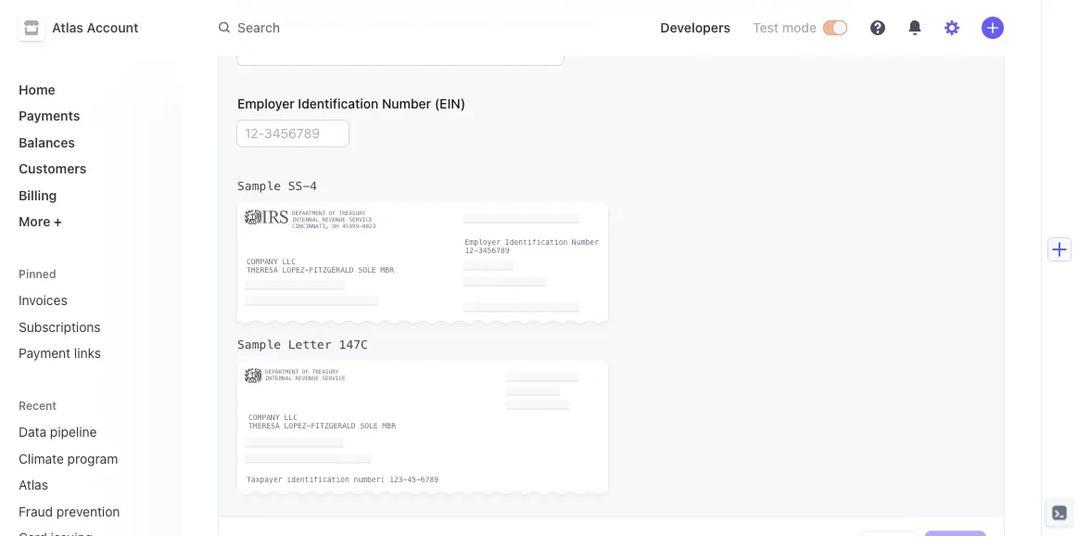 Task type: describe. For each thing, give the bounding box(es) containing it.
of for department of treasury internal revenue service
[[302, 369, 309, 375]]

12-
[[465, 247, 479, 256]]

payment links
[[19, 346, 101, 361]]

program
[[67, 451, 118, 466]]

cincinnati,
[[292, 223, 329, 230]]

fitzgerald for 147c
[[311, 422, 356, 431]]

sample for sample letter 147c
[[237, 338, 281, 352]]

Search search field
[[208, 11, 631, 45]]

treasury for department of treasury internal revenue service cincinnati, oh 45999-0023
[[339, 210, 366, 217]]

number:
[[354, 475, 385, 484]]

theresa for letter
[[249, 422, 280, 431]]

pinned navigation links element
[[11, 259, 171, 368]]

punctuation.
[[529, 15, 604, 30]]

listed
[[473, 0, 506, 12]]

billing
[[19, 187, 57, 203]]

oh
[[332, 223, 339, 230]]

more
[[19, 214, 50, 229]]

mbr for sample letter 147c
[[383, 422, 396, 431]]

internal for department of treasury internal revenue service cincinnati, oh 45999-0023
[[292, 217, 319, 223]]

recent
[[19, 399, 57, 412]]

search
[[237, 20, 280, 35]]

sample ss-4
[[237, 179, 317, 193]]

account
[[87, 20, 139, 35]]

llc for ss-
[[282, 257, 296, 266]]

home
[[19, 82, 55, 97]]

fraud
[[19, 504, 53, 519]]

balances link
[[11, 127, 167, 157]]

invoices
[[19, 293, 67, 308]]

customers
[[19, 161, 87, 176]]

taxpayer identification number: 123-45-6789
[[247, 475, 439, 484]]

llc for letter
[[284, 413, 298, 422]]

sole for sample letter 147c
[[360, 422, 378, 431]]

climate
[[19, 451, 64, 466]]

company for ss-
[[247, 257, 278, 266]]

payment
[[19, 346, 71, 361]]

theresa for ss-
[[247, 266, 278, 275]]

0023
[[363, 223, 376, 230]]

name
[[268, 0, 301, 12]]

data pipeline
[[19, 424, 97, 440]]

data pipeline link
[[11, 417, 141, 447]]

customers link
[[11, 154, 167, 184]]

billing link
[[11, 180, 167, 210]]

confirmation
[[237, 15, 315, 30]]

letter inside your name must exactly match the one listed on your irs-issued documents (e.g., letter 147c or ss-4 confirmation letter), including capitalization and punctuation.
[[730, 0, 766, 12]]

invoices link
[[11, 285, 167, 315]]

(e.g.,
[[696, 0, 727, 12]]

help image
[[871, 20, 886, 35]]

developers
[[661, 20, 731, 35]]

3456789
[[479, 247, 510, 256]]

sample letter 147c
[[237, 338, 368, 352]]

company for letter
[[249, 413, 280, 422]]

internal for department of treasury internal revenue service
[[265, 375, 292, 382]]

core navigation links element
[[11, 74, 167, 237]]

pipeline
[[50, 424, 97, 440]]

revenue for department of treasury internal revenue service
[[295, 375, 319, 382]]

45999-
[[342, 223, 363, 230]]

test
[[753, 20, 779, 35]]

letter),
[[318, 15, 359, 30]]

home link
[[11, 74, 167, 104]]

identification for 12-
[[505, 238, 568, 247]]

(ein)
[[435, 96, 466, 112]]

your
[[237, 0, 265, 12]]

department for department of treasury internal revenue service cincinnati, oh 45999-0023
[[292, 210, 326, 217]]



Task type: vqa. For each thing, say whether or not it's contained in the screenshot.
bottommost Service
yes



Task type: locate. For each thing, give the bounding box(es) containing it.
0 vertical spatial identification
[[298, 96, 379, 112]]

1 vertical spatial letter
[[288, 338, 332, 352]]

llc
[[282, 257, 296, 266], [284, 413, 298, 422]]

lopez- down the department of treasury internal revenue service at the left of the page
[[284, 422, 311, 431]]

service down sample letter 147c
[[322, 375, 346, 382]]

department of treasury internal revenue service
[[265, 369, 346, 382]]

0 vertical spatial ss-
[[819, 0, 841, 12]]

atlas account
[[52, 20, 139, 35]]

identification up 12-3456789 'text box'
[[298, 96, 379, 112]]

atlas inside atlas link
[[19, 477, 48, 493]]

123-
[[390, 475, 408, 484]]

0 vertical spatial department
[[292, 210, 326, 217]]

1 horizontal spatial letter
[[730, 0, 766, 12]]

147c up the department of treasury internal revenue service at the left of the page
[[339, 338, 368, 352]]

developers link
[[653, 13, 738, 43]]

1 horizontal spatial number
[[572, 238, 599, 247]]

capitalization
[[420, 15, 499, 30]]

department of treasury internal revenue service cincinnati, oh 45999-0023
[[292, 210, 376, 230]]

letter up test
[[730, 0, 766, 12]]

1 vertical spatial treasury
[[312, 369, 339, 375]]

ss- up cincinnati,
[[288, 179, 310, 193]]

147c
[[769, 0, 800, 12], [339, 338, 368, 352]]

atlas up the fraud
[[19, 477, 48, 493]]

department inside the department of treasury internal revenue service cincinnati, oh 45999-0023
[[292, 210, 326, 217]]

company
[[247, 257, 278, 266], [249, 413, 280, 422]]

service for department of treasury internal revenue service
[[322, 375, 346, 382]]

1 horizontal spatial internal
[[292, 217, 319, 223]]

+
[[54, 214, 62, 229]]

0 vertical spatial employer
[[237, 96, 295, 112]]

identification inside employer identification number 12-3456789
[[505, 238, 568, 247]]

revenue inside the department of treasury internal revenue service
[[295, 375, 319, 382]]

0 horizontal spatial of
[[302, 369, 309, 375]]

1 horizontal spatial 147c
[[769, 0, 800, 12]]

recent element
[[0, 417, 182, 536]]

lopez- down cincinnati,
[[282, 266, 309, 275]]

atlas for atlas
[[19, 477, 48, 493]]

atlas inside atlas account button
[[52, 20, 83, 35]]

fraud prevention
[[19, 504, 120, 519]]

0 horizontal spatial number
[[382, 96, 431, 112]]

0 vertical spatial service
[[349, 217, 373, 223]]

identification right 12-
[[505, 238, 568, 247]]

4 up the department of treasury internal revenue service cincinnati, oh 45999-0023
[[310, 179, 317, 193]]

number left (ein) on the left of page
[[382, 96, 431, 112]]

0 vertical spatial sample
[[237, 179, 281, 193]]

0 horizontal spatial revenue
[[295, 375, 319, 382]]

1 vertical spatial 4
[[310, 179, 317, 193]]

pinned
[[19, 267, 56, 280]]

mbr
[[381, 266, 394, 275], [383, 422, 396, 431]]

match
[[384, 0, 421, 12]]

0 horizontal spatial internal
[[265, 375, 292, 382]]

links
[[74, 346, 101, 361]]

service
[[349, 217, 373, 223], [322, 375, 346, 382]]

atlas
[[52, 20, 83, 35], [19, 477, 48, 493]]

company llc theresa lopez-fitzgerald sole mbr down cincinnati,
[[247, 257, 394, 275]]

subscriptions link
[[11, 312, 167, 342]]

subscriptions
[[19, 319, 101, 334]]

including
[[362, 15, 416, 30]]

mode
[[783, 20, 817, 35]]

sample up the department of treasury internal revenue service at the left of the page
[[237, 338, 281, 352]]

4 inside your name must exactly match the one listed on your irs-issued documents (e.g., letter 147c or ss-4 confirmation letter), including capitalization and punctuation.
[[841, 0, 850, 12]]

revenue for department of treasury internal revenue service cincinnati, oh 45999-0023
[[322, 217, 346, 223]]

Search text field
[[208, 11, 631, 45]]

number inside employer identification number 12-3456789
[[572, 238, 599, 247]]

employer identification number (ein)
[[237, 96, 466, 112]]

1 horizontal spatial revenue
[[322, 217, 346, 223]]

revenue inside the department of treasury internal revenue service cincinnati, oh 45999-0023
[[322, 217, 346, 223]]

settings image
[[945, 20, 960, 35]]

147c inside your name must exactly match the one listed on your irs-issued documents (e.g., letter 147c or ss-4 confirmation letter), including capitalization and punctuation.
[[769, 0, 800, 12]]

service right oh
[[349, 217, 373, 223]]

internal down sample letter 147c
[[265, 375, 292, 382]]

1 horizontal spatial atlas
[[52, 20, 83, 35]]

treasury up 45999-
[[339, 210, 366, 217]]

0 vertical spatial 147c
[[769, 0, 800, 12]]

0 horizontal spatial letter
[[288, 338, 332, 352]]

0 horizontal spatial atlas
[[19, 477, 48, 493]]

treasury inside the department of treasury internal revenue service
[[312, 369, 339, 375]]

0 vertical spatial sole
[[358, 266, 376, 275]]

company llc theresa lopez-fitzgerald sole mbr down the department of treasury internal revenue service at the left of the page
[[249, 413, 396, 431]]

number
[[382, 96, 431, 112], [572, 238, 599, 247]]

0 vertical spatial atlas
[[52, 20, 83, 35]]

payments link
[[11, 101, 167, 131]]

1 horizontal spatial employer
[[465, 238, 501, 247]]

1 vertical spatial ss-
[[288, 179, 310, 193]]

treasury inside the department of treasury internal revenue service cincinnati, oh 45999-0023
[[339, 210, 366, 217]]

number for employer identification number 12-3456789
[[572, 238, 599, 247]]

of inside the department of treasury internal revenue service
[[302, 369, 309, 375]]

balances
[[19, 135, 75, 150]]

0 vertical spatial internal
[[292, 217, 319, 223]]

1 vertical spatial atlas
[[19, 477, 48, 493]]

0 vertical spatial number
[[382, 96, 431, 112]]

0 vertical spatial letter
[[730, 0, 766, 12]]

1 vertical spatial of
[[302, 369, 309, 375]]

1 horizontal spatial 4
[[841, 0, 850, 12]]

treasury for department of treasury internal revenue service
[[312, 369, 339, 375]]

1 horizontal spatial identification
[[505, 238, 568, 247]]

on
[[509, 0, 524, 12]]

0 vertical spatial revenue
[[322, 217, 346, 223]]

company down the department of treasury internal revenue service at the left of the page
[[249, 413, 280, 422]]

0 horizontal spatial service
[[322, 375, 346, 382]]

your
[[528, 0, 554, 12]]

ss- inside your name must exactly match the one listed on your irs-issued documents (e.g., letter 147c or ss-4 confirmation letter), including capitalization and punctuation.
[[819, 0, 841, 12]]

the
[[425, 0, 444, 12]]

payment links link
[[11, 338, 167, 368]]

number right 3456789
[[572, 238, 599, 247]]

0 vertical spatial theresa
[[247, 266, 278, 275]]

0 horizontal spatial 4
[[310, 179, 317, 193]]

employer
[[237, 96, 295, 112], [465, 238, 501, 247]]

treasury
[[339, 210, 366, 217], [312, 369, 339, 375]]

1 vertical spatial sole
[[360, 422, 378, 431]]

theresa up sample letter 147c
[[247, 266, 278, 275]]

payments
[[19, 108, 80, 123]]

sole up number:
[[360, 422, 378, 431]]

number for employer identification number (ein)
[[382, 96, 431, 112]]

atlas link
[[11, 470, 141, 500]]

1 vertical spatial employer
[[465, 238, 501, 247]]

service inside the department of treasury internal revenue service cincinnati, oh 45999-0023
[[349, 217, 373, 223]]

0 vertical spatial fitzgerald
[[309, 266, 354, 275]]

letter
[[730, 0, 766, 12], [288, 338, 332, 352]]

atlas left account
[[52, 20, 83, 35]]

0 vertical spatial of
[[329, 210, 336, 217]]

internal inside the department of treasury internal revenue service cincinnati, oh 45999-0023
[[292, 217, 319, 223]]

department down sample letter 147c
[[265, 369, 299, 375]]

revenue down sample letter 147c
[[295, 375, 319, 382]]

1 vertical spatial 147c
[[339, 338, 368, 352]]

1 vertical spatial mbr
[[383, 422, 396, 431]]

your name must exactly match the one listed on your irs-issued documents (e.g., letter 147c or ss-4 confirmation letter), including capitalization and punctuation.
[[237, 0, 850, 30]]

company llc theresa lopez-fitzgerald sole mbr for letter
[[249, 413, 396, 431]]

45-
[[408, 475, 421, 484]]

service inside the department of treasury internal revenue service
[[322, 375, 346, 382]]

more +
[[19, 214, 62, 229]]

147c up test mode
[[769, 0, 800, 12]]

ss-
[[819, 0, 841, 12], [288, 179, 310, 193]]

0 horizontal spatial ss-
[[288, 179, 310, 193]]

climate program
[[19, 451, 118, 466]]

employer for employer identification number (ein)
[[237, 96, 295, 112]]

or
[[803, 0, 816, 12]]

test mode
[[753, 20, 817, 35]]

company down sample ss-4
[[247, 257, 278, 266]]

fitzgerald up taxpayer identification number: 123-45-6789
[[311, 422, 356, 431]]

0 horizontal spatial employer
[[237, 96, 295, 112]]

internal inside the department of treasury internal revenue service
[[265, 375, 292, 382]]

identification
[[287, 475, 350, 484]]

pinned element
[[11, 285, 167, 368]]

ss- right or
[[819, 0, 841, 12]]

sample down 12-3456789 'text box'
[[237, 179, 281, 193]]

fraud prevention link
[[11, 496, 141, 526]]

notifications image
[[908, 20, 923, 35]]

company llc theresa lopez-fitzgerald sole mbr
[[247, 257, 394, 275], [249, 413, 396, 431]]

2 sample from the top
[[237, 338, 281, 352]]

issued
[[584, 0, 622, 12]]

employer for employer identification number 12-3456789
[[465, 238, 501, 247]]

lopez- for letter
[[284, 422, 311, 431]]

1 horizontal spatial of
[[329, 210, 336, 217]]

one
[[448, 0, 470, 12]]

prevention
[[56, 504, 120, 519]]

revenue left 0023
[[322, 217, 346, 223]]

1 vertical spatial sample
[[237, 338, 281, 352]]

0 vertical spatial llc
[[282, 257, 296, 266]]

1 vertical spatial identification
[[505, 238, 568, 247]]

4 right or
[[841, 0, 850, 12]]

taxpayer
[[247, 475, 282, 484]]

0 horizontal spatial identification
[[298, 96, 379, 112]]

data
[[19, 424, 46, 440]]

recent navigation links element
[[0, 391, 182, 536]]

1 vertical spatial revenue
[[295, 375, 319, 382]]

1 vertical spatial company
[[249, 413, 280, 422]]

0 vertical spatial 4
[[841, 0, 850, 12]]

identification for (ein)
[[298, 96, 379, 112]]

0 vertical spatial lopez-
[[282, 266, 309, 275]]

sample for sample ss-4
[[237, 179, 281, 193]]

and
[[503, 15, 525, 30]]

climate program link
[[11, 443, 141, 474]]

1 vertical spatial lopez-
[[284, 422, 311, 431]]

1 vertical spatial department
[[265, 369, 299, 375]]

llc down the department of treasury internal revenue service at the left of the page
[[284, 413, 298, 422]]

of up oh
[[329, 210, 336, 217]]

documents
[[626, 0, 693, 12]]

0 vertical spatial company
[[247, 257, 278, 266]]

of inside the department of treasury internal revenue service cincinnati, oh 45999-0023
[[329, 210, 336, 217]]

internal
[[292, 217, 319, 223], [265, 375, 292, 382]]

1 vertical spatial theresa
[[249, 422, 280, 431]]

department for department of treasury internal revenue service
[[265, 369, 299, 375]]

department
[[292, 210, 326, 217], [265, 369, 299, 375]]

of for department of treasury internal revenue service cincinnati, oh 45999-0023
[[329, 210, 336, 217]]

of down sample letter 147c
[[302, 369, 309, 375]]

4
[[841, 0, 850, 12], [310, 179, 317, 193]]

0 vertical spatial treasury
[[339, 210, 366, 217]]

6789
[[421, 475, 439, 484]]

sole for sample ss-4
[[358, 266, 376, 275]]

0 horizontal spatial 147c
[[339, 338, 368, 352]]

service for department of treasury internal revenue service cincinnati, oh 45999-0023
[[349, 217, 373, 223]]

1 vertical spatial llc
[[284, 413, 298, 422]]

department inside the department of treasury internal revenue service
[[265, 369, 299, 375]]

0 vertical spatial mbr
[[381, 266, 394, 275]]

mbr for sample ss-4
[[381, 266, 394, 275]]

treasury down sample letter 147c
[[312, 369, 339, 375]]

1 horizontal spatial ss-
[[819, 0, 841, 12]]

internal left oh
[[292, 217, 319, 223]]

1 vertical spatial fitzgerald
[[311, 422, 356, 431]]

theresa
[[247, 266, 278, 275], [249, 422, 280, 431]]

1 horizontal spatial service
[[349, 217, 373, 223]]

lopez-
[[282, 266, 309, 275], [284, 422, 311, 431]]

atlas account button
[[19, 15, 157, 41]]

1 vertical spatial service
[[322, 375, 346, 382]]

1 vertical spatial company llc theresa lopez-fitzgerald sole mbr
[[249, 413, 396, 431]]

exactly
[[338, 0, 380, 12]]

0 vertical spatial company llc theresa lopez-fitzgerald sole mbr
[[247, 257, 394, 275]]

irs-
[[558, 0, 584, 12]]

employer inside employer identification number 12-3456789
[[465, 238, 501, 247]]

identification
[[298, 96, 379, 112], [505, 238, 568, 247]]

1 sample from the top
[[237, 179, 281, 193]]

1 vertical spatial internal
[[265, 375, 292, 382]]

fitzgerald for 4
[[309, 266, 354, 275]]

atlas for atlas account
[[52, 20, 83, 35]]

sole down 0023
[[358, 266, 376, 275]]

fitzgerald
[[309, 266, 354, 275], [311, 422, 356, 431]]

employer identification number 12-3456789
[[465, 238, 599, 256]]

lopez- for ss-
[[282, 266, 309, 275]]

theresa up taxpayer
[[249, 422, 280, 431]]

department up cincinnati,
[[292, 210, 326, 217]]

company llc theresa lopez-fitzgerald sole mbr for ss-
[[247, 257, 394, 275]]

llc down cincinnati,
[[282, 257, 296, 266]]

1 vertical spatial number
[[572, 238, 599, 247]]

must
[[304, 0, 334, 12]]

12-3456789 text field
[[237, 121, 349, 147]]

fitzgerald down oh
[[309, 266, 354, 275]]

letter up the department of treasury internal revenue service at the left of the page
[[288, 338, 332, 352]]



